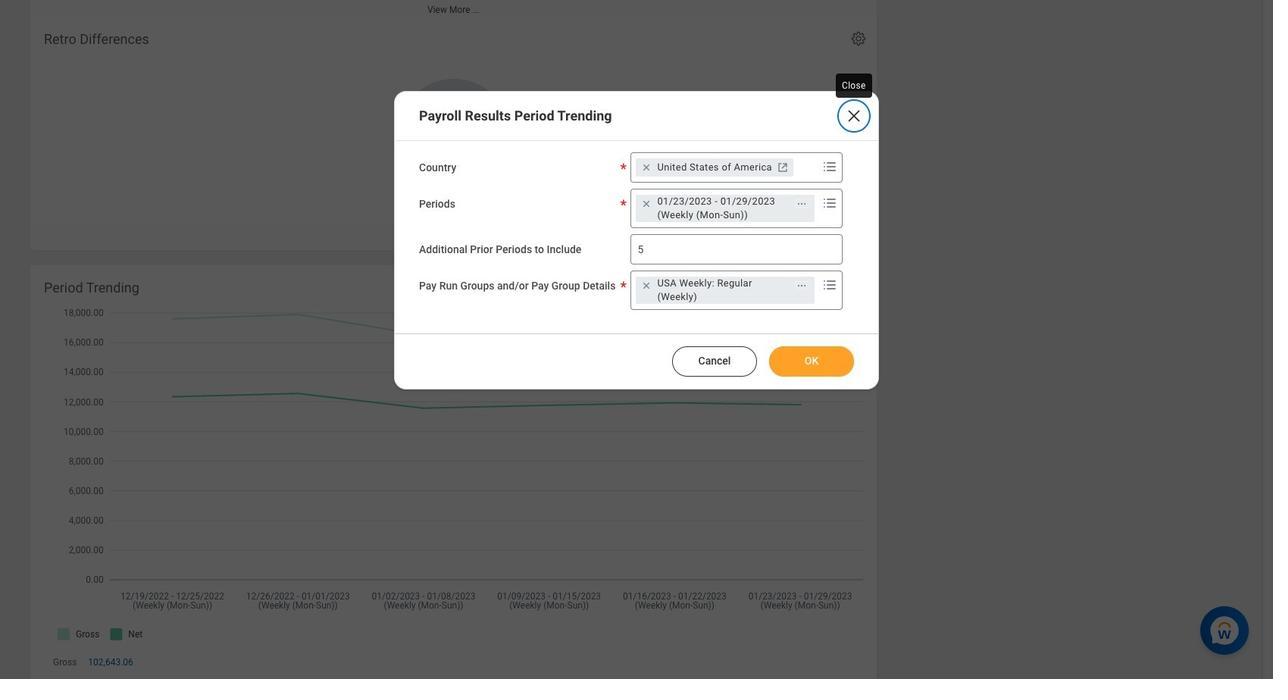 Task type: locate. For each thing, give the bounding box(es) containing it.
1 vertical spatial x small image
[[639, 278, 654, 293]]

x small image inside usa weekly: regular (weekly), press delete to clear value. option
[[639, 278, 654, 293]]

x small image for united states of america element
[[639, 160, 654, 175]]

2 x small image from the top
[[639, 278, 654, 293]]

0 vertical spatial x small image
[[639, 160, 654, 175]]

1 related actions image from the top
[[797, 198, 808, 209]]

1 vertical spatial prompts image
[[821, 276, 839, 294]]

related actions image inside usa weekly: regular (weekly), press delete to clear value. option
[[797, 280, 808, 291]]

united states of america, press delete to clear value, ctrl + enter opens in new window. option
[[636, 158, 794, 177]]

0 vertical spatial prompts image
[[821, 158, 839, 176]]

retro differences element
[[30, 16, 877, 250]]

usa weekly: regular (weekly), press delete to clear value. option
[[636, 277, 815, 304]]

related actions image for 01/23/2023 - 01/29/2023  (weekly (mon-sun)), press delete to clear value. option
[[797, 198, 808, 209]]

None text field
[[631, 234, 843, 265]]

x small image
[[639, 160, 654, 175], [639, 278, 654, 293]]

0 vertical spatial related actions image
[[797, 198, 808, 209]]

dialog
[[394, 91, 879, 390]]

prompts image
[[821, 158, 839, 176], [821, 276, 839, 294]]

2 prompts image from the top
[[821, 276, 839, 294]]

1 prompts image from the top
[[821, 158, 839, 176]]

1 x small image from the top
[[639, 160, 654, 175]]

01/23/2023 - 01/29/2023  (weekly (mon-sun)) element
[[657, 195, 789, 222]]

related actions image inside 01/23/2023 - 01/29/2023  (weekly (mon-sun)), press delete to clear value. option
[[797, 198, 808, 209]]

x small image
[[639, 196, 654, 211]]

2 related actions image from the top
[[797, 280, 808, 291]]

x small image inside united states of america, press delete to clear value, ctrl + enter opens in new window. option
[[639, 160, 654, 175]]

prompts image for usa weekly: regular (weekly), press delete to clear value. option
[[821, 276, 839, 294]]

related actions image
[[797, 198, 808, 209], [797, 280, 808, 291]]

1 vertical spatial related actions image
[[797, 280, 808, 291]]

tooltip
[[833, 70, 875, 101]]



Task type: describe. For each thing, give the bounding box(es) containing it.
x small image for usa weekly: regular (weekly) element
[[639, 278, 654, 293]]

related actions image for usa weekly: regular (weekly), press delete to clear value. option
[[797, 280, 808, 291]]

prompts image for united states of america, press delete to clear value, ctrl + enter opens in new window. option
[[821, 158, 839, 176]]

01/23/2023 - 01/29/2023  (weekly (mon-sun)), press delete to clear value. option
[[636, 195, 815, 222]]

united states of america element
[[657, 161, 772, 174]]

ext link image
[[775, 160, 791, 175]]

x image
[[845, 107, 863, 125]]

prompts image
[[821, 194, 839, 212]]

period trending element
[[30, 265, 877, 679]]

usa weekly: regular (weekly) element
[[657, 277, 789, 304]]



Task type: vqa. For each thing, say whether or not it's contained in the screenshot.
'Retro Differences' element
yes



